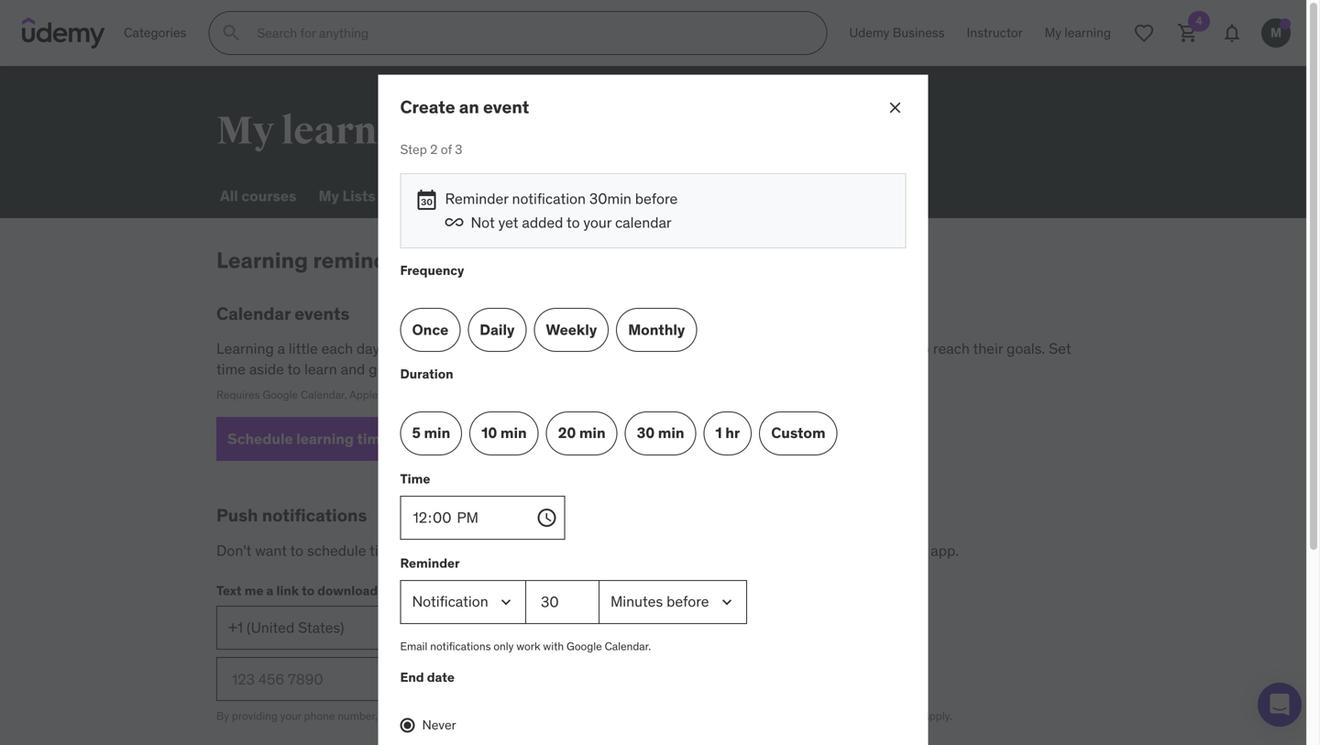Task type: vqa. For each thing, say whether or not it's contained in the screenshot.
5
yes



Task type: locate. For each thing, give the bounding box(es) containing it.
reminder up app
[[400, 555, 460, 572]]

text
[[594, 710, 613, 724]]

5
[[412, 424, 421, 443]]

1 vertical spatial my
[[319, 187, 339, 205]]

never
[[422, 717, 456, 734]]

to left download
[[302, 583, 315, 599]]

all courses
[[220, 187, 297, 205]]

0 horizontal spatial notifications
[[262, 505, 367, 527]]

don't want to schedule time blocks? set a learning reminder to get push notifications from the udemy mobile app.
[[216, 542, 959, 560]]

calendar, down learn
[[301, 388, 347, 402]]

1 vertical spatial small image
[[393, 430, 411, 449]]

my
[[216, 107, 274, 155], [319, 187, 339, 205]]

app. right mobile
[[931, 542, 959, 560]]

0 vertical spatial small image
[[445, 213, 464, 231]]

weekly
[[546, 320, 597, 339]]

events
[[295, 302, 350, 324]]

wishlist link
[[394, 174, 458, 218]]

set
[[1049, 339, 1072, 358], [456, 542, 479, 560]]

1 vertical spatial app.
[[746, 710, 767, 724]]

0 horizontal spatial with
[[543, 640, 564, 654]]

0 vertical spatial notifications
[[262, 505, 367, 527]]

udemy image
[[22, 17, 105, 49]]

my up all courses
[[216, 107, 274, 155]]

message
[[615, 710, 660, 724]]

0 horizontal spatial calendar,
[[301, 388, 347, 402]]

or
[[430, 388, 439, 402]]

learning up aside
[[216, 339, 274, 358]]

your down 30min
[[584, 213, 612, 232]]

before
[[635, 189, 678, 208]]

your down shows
[[503, 360, 531, 379]]

1 horizontal spatial app.
[[931, 542, 959, 560]]

0 horizontal spatial google
[[263, 388, 298, 402]]

set down the time time field
[[456, 542, 479, 560]]

0 vertical spatial link
[[276, 583, 299, 599]]

1 horizontal spatial google
[[567, 640, 602, 654]]

0 vertical spatial your
[[584, 213, 612, 232]]

little
[[289, 339, 318, 358]]

make
[[674, 339, 710, 358]]

3 min from the left
[[579, 424, 606, 443]]

end
[[400, 670, 424, 686]]

1 vertical spatial reminders
[[394, 360, 460, 379]]

set right goals.
[[1049, 339, 1072, 358]]

1 horizontal spatial calendar,
[[381, 388, 427, 402]]

2 vertical spatial learning
[[216, 339, 274, 358]]

apple
[[350, 388, 378, 402]]

reminders down the up.
[[394, 360, 460, 379]]

2 horizontal spatial notifications
[[690, 542, 771, 560]]

send button
[[396, 658, 470, 702]]

push
[[216, 505, 258, 527]]

one-
[[490, 710, 513, 724]]

daily
[[480, 320, 515, 339]]

1 vertical spatial with
[[662, 710, 683, 724]]

with
[[543, 640, 564, 654], [662, 710, 683, 724]]

up.
[[419, 339, 439, 358]]

0 vertical spatial reminder
[[445, 189, 509, 208]]

and
[[341, 360, 365, 379]]

frequency
[[400, 262, 464, 279]]

0 horizontal spatial set
[[456, 542, 479, 560]]

1 vertical spatial reminder
[[400, 555, 460, 572]]

notifications for push notifications
[[262, 505, 367, 527]]

link right message
[[694, 710, 712, 724]]

0 horizontal spatial your
[[280, 710, 302, 724]]

0 vertical spatial with
[[543, 640, 564, 654]]

1 horizontal spatial set
[[1049, 339, 1072, 358]]

2 min from the left
[[501, 424, 527, 443]]

0 vertical spatial get
[[369, 360, 391, 379]]

1 vertical spatial your
[[503, 360, 531, 379]]

that
[[552, 339, 579, 358]]

none number field inside create an event dialog
[[526, 580, 600, 624]]

to down little
[[288, 360, 301, 379]]

schedule learning time button
[[216, 417, 422, 461]]

udemy left mobile
[[834, 542, 880, 560]]

learning down the time time field
[[493, 542, 546, 560]]

reminders down lists
[[313, 247, 420, 274]]

to inside create an event dialog
[[567, 213, 580, 232]]

calendar, left or at left bottom
[[381, 388, 427, 402]]

2 vertical spatial get
[[727, 710, 743, 724]]

time inside learning a little each day adds up. research shows that students who make learning a habit are more likely to reach their goals. set time aside to learn and get reminders using your learning scheduler. requires google calendar, apple calendar, or outlook
[[216, 360, 246, 379]]

get
[[369, 360, 391, 379], [629, 542, 651, 560], [727, 710, 743, 724]]

google down aside
[[263, 388, 298, 402]]

notifications up date
[[430, 640, 491, 654]]

1 vertical spatial the
[[381, 583, 401, 599]]

create an event
[[400, 96, 530, 118]]

udemy
[[850, 24, 890, 41], [834, 542, 880, 560]]

only
[[494, 640, 514, 654]]

number,
[[338, 710, 378, 724]]

min right the 10
[[501, 424, 527, 443]]

by providing your phone number, you agree to receive a one-time automated text message with a link to get app. standard messaging rates may apply.
[[216, 710, 953, 724]]

0 vertical spatial my
[[216, 107, 274, 155]]

the left app
[[381, 583, 401, 599]]

tools
[[625, 187, 660, 205]]

min right 30
[[658, 424, 685, 443]]

2 horizontal spatial get
[[727, 710, 743, 724]]

the right from
[[808, 542, 830, 560]]

notifications inside create an event dialog
[[430, 640, 491, 654]]

an
[[459, 96, 479, 118]]

small image inside create an event dialog
[[445, 213, 464, 231]]

habit
[[781, 339, 815, 358]]

min right 5
[[424, 424, 451, 443]]

monthly
[[628, 320, 685, 339]]

small image left 5
[[393, 430, 411, 449]]

learning right make
[[713, 339, 767, 358]]

learning down apple
[[296, 430, 354, 449]]

text
[[216, 583, 242, 599]]

2 vertical spatial notifications
[[430, 640, 491, 654]]

google
[[263, 388, 298, 402], [567, 640, 602, 654]]

work
[[517, 640, 541, 654]]

udemy left the business
[[850, 24, 890, 41]]

app. left standard
[[746, 710, 767, 724]]

archived link
[[473, 174, 542, 218]]

get down day
[[369, 360, 391, 379]]

link right me at the bottom of the page
[[276, 583, 299, 599]]

1 vertical spatial google
[[567, 640, 602, 654]]

123 456 7890 text field
[[216, 658, 396, 702]]

adds
[[383, 339, 415, 358]]

apply.
[[924, 710, 953, 724]]

0 vertical spatial set
[[1049, 339, 1072, 358]]

your left phone at the left
[[280, 710, 302, 724]]

None number field
[[526, 580, 600, 624]]

learning a little each day adds up. research shows that students who make learning a habit are more likely to reach their goals. set time aside to learn and get reminders using your learning scheduler. requires google calendar, apple calendar, or outlook
[[216, 339, 1072, 402]]

1 horizontal spatial small image
[[445, 213, 464, 231]]

1 horizontal spatial get
[[629, 542, 651, 560]]

1 min from the left
[[424, 424, 451, 443]]

to right the reminder
[[612, 542, 625, 560]]

min for 10 min
[[501, 424, 527, 443]]

1 vertical spatial set
[[456, 542, 479, 560]]

0 horizontal spatial get
[[369, 360, 391, 379]]

1 horizontal spatial my
[[319, 187, 339, 205]]

0 vertical spatial google
[[263, 388, 298, 402]]

all courses link
[[216, 174, 300, 218]]

get left push
[[629, 542, 651, 560]]

with right message
[[662, 710, 683, 724]]

reminder
[[550, 542, 609, 560]]

to down 'reminder notification 30min before'
[[567, 213, 580, 232]]

with inside create an event dialog
[[543, 640, 564, 654]]

4 min from the left
[[658, 424, 685, 443]]

learning tools
[[561, 187, 660, 205]]

2 horizontal spatial your
[[584, 213, 612, 232]]

notifications up schedule
[[262, 505, 367, 527]]

google left calendar.
[[567, 640, 602, 654]]

instructor
[[967, 24, 1023, 41]]

20
[[558, 424, 576, 443]]

1 horizontal spatial the
[[808, 542, 830, 560]]

business
[[893, 24, 945, 41]]

learning
[[281, 107, 435, 155], [713, 339, 767, 358], [535, 360, 588, 379], [296, 430, 354, 449], [493, 542, 546, 560]]

want
[[255, 542, 287, 560]]

1 horizontal spatial link
[[694, 710, 712, 724]]

a right me at the bottom of the page
[[266, 583, 274, 599]]

schedule learning time
[[227, 430, 389, 449]]

outlook
[[442, 388, 481, 402]]

1 horizontal spatial notifications
[[430, 640, 491, 654]]

small image left not
[[445, 213, 464, 231]]

time up requires
[[216, 360, 246, 379]]

step 2 of 3
[[400, 141, 463, 158]]

text me a link to download the app
[[216, 583, 427, 599]]

1 vertical spatial link
[[694, 710, 712, 724]]

rates
[[873, 710, 898, 724]]

1 horizontal spatial with
[[662, 710, 683, 724]]

0 vertical spatial the
[[808, 542, 830, 560]]

learning
[[561, 187, 622, 205], [216, 247, 308, 274], [216, 339, 274, 358]]

my left lists
[[319, 187, 339, 205]]

wishlist
[[398, 187, 455, 205]]

small image
[[445, 213, 464, 231], [393, 430, 411, 449]]

app.
[[931, 542, 959, 560], [746, 710, 767, 724]]

learning up the calendar
[[216, 247, 308, 274]]

reminders inside learning a little each day adds up. research shows that students who make learning a habit are more likely to reach their goals. set time aside to learn and get reminders using your learning scheduler. requires google calendar, apple calendar, or outlook
[[394, 360, 460, 379]]

0 vertical spatial learning
[[561, 187, 622, 205]]

0 horizontal spatial my
[[216, 107, 274, 155]]

time
[[400, 471, 430, 487]]

0 horizontal spatial small image
[[393, 430, 411, 449]]

get left standard
[[727, 710, 743, 724]]

reminders
[[313, 247, 420, 274], [394, 360, 460, 379]]

1 hr
[[716, 424, 740, 443]]

notifications left from
[[690, 542, 771, 560]]

learning reminders
[[216, 247, 420, 274]]

event
[[483, 96, 530, 118]]

time left 5
[[357, 430, 389, 449]]

are
[[818, 339, 839, 358]]

30
[[637, 424, 655, 443]]

min right 20
[[579, 424, 606, 443]]

duration
[[400, 366, 454, 382]]

calendar.
[[605, 640, 651, 654]]

day
[[357, 339, 380, 358]]

courses
[[242, 187, 297, 205]]

2 vertical spatial your
[[280, 710, 302, 724]]

with right 'work'
[[543, 640, 564, 654]]

learning inside button
[[296, 430, 354, 449]]

1 vertical spatial learning
[[216, 247, 308, 274]]

learning up not yet added to your calendar
[[561, 187, 622, 205]]

link
[[276, 583, 299, 599], [694, 710, 712, 724]]

schedule
[[307, 542, 366, 560]]

shows
[[508, 339, 549, 358]]

1 horizontal spatial your
[[503, 360, 531, 379]]

calendar,
[[301, 388, 347, 402], [381, 388, 427, 402]]

archived
[[477, 187, 539, 205]]

Time time field
[[400, 496, 558, 540]]

reminder up not
[[445, 189, 509, 208]]

time left automated at bottom left
[[513, 710, 535, 724]]



Task type: describe. For each thing, give the bounding box(es) containing it.
udemy business
[[850, 24, 945, 41]]

using
[[464, 360, 500, 379]]

medium image
[[416, 189, 438, 211]]

end date
[[400, 670, 455, 686]]

min for 20 min
[[579, 424, 606, 443]]

create
[[400, 96, 455, 118]]

lists
[[343, 187, 376, 205]]

hr
[[726, 424, 740, 443]]

min for 5 min
[[424, 424, 451, 443]]

blocks?
[[403, 542, 453, 560]]

your inside create an event dialog
[[584, 213, 612, 232]]

10 min
[[482, 424, 527, 443]]

0 horizontal spatial link
[[276, 583, 299, 599]]

30min
[[590, 189, 632, 208]]

20 min
[[558, 424, 606, 443]]

send
[[415, 670, 451, 689]]

to right want
[[290, 542, 304, 560]]

step
[[400, 141, 427, 158]]

learning down that
[[535, 360, 588, 379]]

a left one-
[[482, 710, 488, 724]]

me
[[245, 583, 264, 599]]

0 vertical spatial udemy
[[850, 24, 890, 41]]

google inside create an event dialog
[[567, 640, 602, 654]]

reminder for reminder
[[400, 555, 460, 572]]

set inside learning a little each day adds up. research shows that students who make learning a habit are more likely to reach their goals. set time aside to learn and get reminders using your learning scheduler. requires google calendar, apple calendar, or outlook
[[1049, 339, 1072, 358]]

a left little
[[278, 339, 285, 358]]

0 vertical spatial reminders
[[313, 247, 420, 274]]

0 horizontal spatial the
[[381, 583, 401, 599]]

1 vertical spatial udemy
[[834, 542, 880, 560]]

automated
[[538, 710, 591, 724]]

calendar events
[[216, 302, 350, 324]]

my for my learning
[[216, 107, 274, 155]]

my learning
[[216, 107, 435, 155]]

download
[[317, 583, 378, 599]]

a down the time time field
[[482, 542, 490, 560]]

date
[[427, 670, 455, 686]]

get inside learning a little each day adds up. research shows that students who make learning a habit are more likely to reach their goals. set time aside to learn and get reminders using your learning scheduler. requires google calendar, apple calendar, or outlook
[[369, 360, 391, 379]]

may
[[901, 710, 921, 724]]

reminder for reminder notification 30min before
[[445, 189, 509, 208]]

messaging
[[817, 710, 871, 724]]

all
[[220, 187, 238, 205]]

calendar
[[216, 302, 291, 324]]

scheduler.
[[591, 360, 659, 379]]

3
[[455, 141, 463, 158]]

notification
[[512, 189, 586, 208]]

from
[[774, 542, 805, 560]]

my lists
[[319, 187, 376, 205]]

schedule
[[227, 430, 293, 449]]

who
[[643, 339, 670, 358]]

my for my lists
[[319, 187, 339, 205]]

instructor link
[[956, 11, 1034, 55]]

0 vertical spatial app.
[[931, 542, 959, 560]]

students
[[582, 339, 640, 358]]

not yet added to your calendar
[[471, 213, 672, 232]]

30 min
[[637, 424, 685, 443]]

1
[[716, 424, 722, 443]]

learning tools link
[[557, 174, 664, 218]]

once
[[412, 320, 449, 339]]

push
[[654, 542, 686, 560]]

notifications for email notifications only work with google calendar.
[[430, 640, 491, 654]]

a right message
[[686, 710, 692, 724]]

reach
[[934, 339, 970, 358]]

to left standard
[[714, 710, 724, 724]]

agree
[[401, 710, 429, 724]]

2 calendar, from the left
[[381, 388, 427, 402]]

a left habit
[[770, 339, 778, 358]]

my lists link
[[315, 174, 379, 218]]

1 calendar, from the left
[[301, 388, 347, 402]]

to right agree
[[431, 710, 441, 724]]

learning inside learning a little each day adds up. research shows that students who make learning a habit are more likely to reach their goals. set time aside to learn and get reminders using your learning scheduler. requires google calendar, apple calendar, or outlook
[[216, 339, 274, 358]]

research
[[442, 339, 504, 358]]

1 vertical spatial get
[[629, 542, 651, 560]]

2
[[430, 141, 438, 158]]

time inside button
[[357, 430, 389, 449]]

you
[[380, 710, 398, 724]]

app
[[404, 583, 427, 599]]

requires
[[216, 388, 260, 402]]

likely
[[880, 339, 913, 358]]

each
[[322, 339, 353, 358]]

push notifications
[[216, 505, 367, 527]]

goals.
[[1007, 339, 1046, 358]]

0 horizontal spatial app.
[[746, 710, 767, 724]]

learning for learning tools
[[561, 187, 622, 205]]

don't
[[216, 542, 252, 560]]

to right likely
[[917, 339, 930, 358]]

10
[[482, 424, 497, 443]]

close modal image
[[886, 98, 905, 117]]

min for 30 min
[[658, 424, 685, 443]]

of
[[441, 141, 452, 158]]

google inside learning a little each day adds up. research shows that students who make learning a habit are more likely to reach their goals. set time aside to learn and get reminders using your learning scheduler. requires google calendar, apple calendar, or outlook
[[263, 388, 298, 402]]

not
[[471, 213, 495, 232]]

by
[[216, 710, 229, 724]]

create an event dialog
[[378, 75, 929, 746]]

udemy business link
[[839, 11, 956, 55]]

time left blocks?
[[370, 542, 399, 560]]

submit search image
[[220, 22, 242, 44]]

small image inside the schedule learning time button
[[393, 430, 411, 449]]

reminder notification 30min before
[[445, 189, 678, 208]]

learning for learning reminders
[[216, 247, 308, 274]]

learn
[[304, 360, 337, 379]]

learning up lists
[[281, 107, 435, 155]]

phone
[[304, 710, 335, 724]]

1 vertical spatial notifications
[[690, 542, 771, 560]]

your inside learning a little each day adds up. research shows that students who make learning a habit are more likely to reach their goals. set time aside to learn and get reminders using your learning scheduler. requires google calendar, apple calendar, or outlook
[[503, 360, 531, 379]]

calendar
[[615, 213, 672, 232]]



